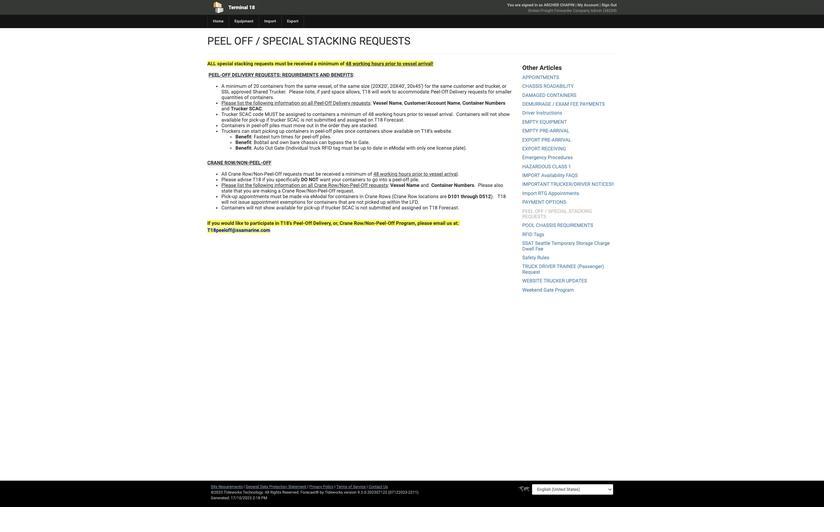 Task type: describe. For each thing, give the bounding box(es) containing it.
0 vertical spatial delivery
[[450, 89, 467, 95]]

empty pre-arrival link
[[523, 128, 570, 134]]

ssat seattle temporary storage charge dwell fee link
[[523, 241, 610, 252]]

1 horizontal spatial assigned
[[347, 117, 367, 123]]

0 horizontal spatial emodal
[[311, 194, 327, 199]]

important trucker/driver notices!! link
[[523, 182, 615, 187]]

in right out
[[315, 123, 319, 128]]

be inside the all crane row/non-peel-off requests must be received a minimum of 48 working hours prior to vessel arrival . please advise t18 if you specifically do not want your containers to go into a peel-off pile.
[[316, 171, 321, 177]]

be down once
[[354, 145, 360, 151]]

size
[[361, 83, 370, 89]]

will left work
[[372, 89, 379, 95]]

like
[[236, 221, 243, 226]]

crane left "your"
[[314, 183, 327, 188]]

0 vertical spatial 48
[[346, 61, 352, 66]]

delivery,
[[313, 221, 332, 226]]

1 vertical spatial arrival
[[552, 137, 572, 143]]

20x45')
[[408, 83, 424, 89]]

0 horizontal spatial name
[[389, 100, 402, 106]]

2 vertical spatial /
[[545, 208, 547, 214]]

do
[[301, 177, 308, 183]]

t18 inside the all crane row/non-peel-off requests must be received a minimum of 48 working hours prior to vessel arrival . please advise t18 if you specifically do not want your containers to go into a peel-off pile.
[[253, 177, 261, 183]]

off down "auto" on the top of page
[[263, 160, 272, 166]]

policy
[[323, 485, 334, 490]]

trucker up the truckers
[[222, 112, 238, 117]]

for up 'containers will not show available for pick-up if trucker scac is not submitted and assigned on t18 forecast.'
[[328, 194, 334, 199]]

bobtail
[[254, 140, 269, 145]]

minimum up and on the top left
[[318, 61, 339, 66]]

on up 'only'
[[415, 128, 420, 134]]

please inside .  please also state that you are making a crane row/non-peel-off request.
[[478, 183, 493, 188]]

in right date
[[384, 145, 388, 151]]

of right quantities
[[244, 95, 249, 100]]

are inside you are signed in as archer chapin | my account | sign out broker/freight forwarder company admin (58204)
[[515, 3, 521, 7]]

truck
[[310, 145, 321, 151]]

of up stacked.
[[363, 112, 367, 117]]

sign
[[602, 3, 610, 7]]

0 horizontal spatial container
[[432, 183, 453, 188]]

the down benefits
[[340, 83, 347, 89]]

2211)
[[409, 491, 419, 495]]

if you would like to participate in t18's peel-off delivery, or, crane row/non-peel-off program, please email us at: t18peeloff@ssamarine.com
[[208, 221, 461, 233]]

the down "approved"
[[245, 100, 252, 106]]

you inside .  please also state that you are making a crane row/non-peel-off request.
[[244, 188, 252, 194]]

2 all from the top
[[308, 183, 313, 188]]

if right code
[[267, 117, 270, 123]]

not left the picked
[[357, 199, 364, 205]]

home link
[[208, 15, 229, 28]]

import
[[523, 173, 541, 178]]

for right 20x45')
[[425, 83, 431, 89]]

options
[[546, 200, 567, 205]]

peel off / special stacking requests
[[208, 35, 411, 47]]

a
[[222, 83, 225, 89]]

0 vertical spatial arrival
[[550, 128, 570, 134]]

1 vertical spatial pre-
[[542, 137, 552, 143]]

for left code
[[242, 117, 248, 123]]

2 list from the top
[[238, 183, 244, 188]]

off down equipment link
[[234, 35, 253, 47]]

off left piles.
[[313, 134, 319, 140]]

receiving
[[542, 146, 567, 152]]

0 horizontal spatial received
[[294, 61, 313, 66]]

up left issue
[[232, 194, 238, 199]]

if up delivery,
[[321, 205, 324, 211]]

request
[[523, 269, 541, 275]]

state
[[222, 188, 233, 194]]

working inside the all crane row/non-peel-off requests must be received a minimum of 48 working hours prior to vessel arrival . please advise t18 if you specifically do not want your containers to go into a peel-off pile.
[[380, 171, 398, 177]]

2 vertical spatial containers
[[222, 205, 245, 211]]

and left trucker,
[[476, 83, 484, 89]]

1 horizontal spatial trucker
[[326, 205, 341, 211]]

information inside a minimum of 20 containers from the same vessel, of the same size (20x20', 20x40', 20x45') for the same customer and trucker, or ssl approved shared trucker.  please note, if yard space allows, t18 will work to accommodate peel-off delivery requests for smaller quantities of containers. please list the following information on all peel-off delivery requests : vessel name , customer/account name , container numbers and trucker scac . trucker scac code must be assigned to containers a minimum of 48 working hours prior to vessel arrival.  containers will not show available for pick-up if trucker scac is not submitted and assigned on t18 forecast. containers in peel-off piles must move out in the order they are stacked. truckers can start picking up containers in peel-off piles once containers show available on t18's website. benefit : fastest turn times for peel-off piles. benefit : bobtail and own bare chassis can bypass the in gate. benefit : auto out gate (individual truck rfid tag must be up to date in emodal with only one license plate).
[[275, 100, 300, 106]]

from
[[285, 83, 295, 89]]

2 horizontal spatial name
[[448, 100, 461, 106]]

vessel,
[[318, 83, 333, 89]]

a right "your"
[[342, 171, 345, 177]]

0 vertical spatial requests
[[360, 35, 411, 47]]

lfd.
[[410, 199, 420, 205]]

locations
[[419, 194, 439, 199]]

appointments
[[523, 74, 560, 80]]

want
[[320, 177, 331, 183]]

website
[[523, 278, 543, 284]]

off inside the all crane row/non-peel-off requests must be received a minimum of 48 working hours prior to vessel arrival . please advise t18 if you specifically do not want your containers to go into a peel-off pile.
[[275, 171, 282, 177]]

0 horizontal spatial available
[[222, 117, 241, 123]]

1 vertical spatial is
[[356, 205, 360, 211]]

into
[[379, 177, 388, 183]]

0 vertical spatial show
[[499, 112, 510, 117]]

bypass
[[328, 140, 344, 145]]

0 vertical spatial chassis
[[523, 83, 543, 89]]

within
[[387, 199, 401, 205]]

crane row/non-peel-off
[[208, 160, 272, 166]]

off inside other articles appointments chassis roadability damaged containers demurrage / exam fee payments driver instructions empty equipment empty pre-arrival export pre-arrival export receiving emergency procedures hazardous class 1 import availability faqs important trucker/driver notices!! import rtg appointments payment options peel off / special stacking requests pool chassis requirements rfid tags ssat seattle temporary storage charge dwell fee safety rules truck driver trainee (passenger) request website trucker updates weekend gate program
[[535, 208, 544, 214]]

0 vertical spatial hours
[[372, 61, 384, 66]]

terminal 18 link
[[208, 0, 372, 15]]

crane inside .  please also state that you are making a crane row/non-peel-off request.
[[282, 188, 295, 194]]

for right the times
[[295, 134, 301, 140]]

1 vertical spatial available
[[394, 128, 414, 134]]

that inside the ).   t18 will not issue appointment exemptions for containers that are not picked up within the lfd.
[[339, 199, 347, 205]]

0 vertical spatial containers
[[457, 112, 480, 117]]

made
[[290, 194, 302, 199]]

containers up gate. at left top
[[357, 128, 380, 134]]

off left delivery,
[[305, 221, 312, 226]]

18
[[249, 5, 255, 10]]

must inside the all crane row/non-peel-off requests must be received a minimum of 48 working hours prior to vessel arrival . please advise t18 if you specifically do not want your containers to go into a peel-off pile.
[[304, 171, 315, 177]]

trucker inside a minimum of 20 containers from the same vessel, of the same size (20x20', 20x40', 20x45') for the same customer and trucker, or ssl approved shared trucker.  please note, if yard space allows, t18 will work to accommodate peel-off delivery requests for smaller quantities of containers. please list the following information on all peel-off delivery requests : vessel name , customer/account name , container numbers and trucker scac . trucker scac code must be assigned to containers a minimum of 48 working hours prior to vessel arrival.  containers will not show available for pick-up if trucker scac is not submitted and assigned on t18 forecast. containers in peel-off piles must move out in the order they are stacked. truckers can start picking up containers in peel-off piles once containers show available on t18's website. benefit : fastest turn times for peel-off piles. benefit : bobtail and own bare chassis can bypass the in gate. benefit : auto out gate (individual truck rfid tag must be up to date in emodal with only one license plate).
[[271, 117, 286, 123]]

scac left out
[[287, 117, 300, 123]]

must up peel-off delivery requests: requirements and benefits :
[[275, 61, 286, 66]]

(crane
[[392, 194, 407, 199]]

you inside the all crane row/non-peel-off requests must be received a minimum of 48 working hours prior to vessel arrival . please advise t18 if you specifically do not want your containers to go into a peel-off pile.
[[267, 177, 274, 183]]

t18 right allows,
[[362, 89, 371, 95]]

up right the in
[[361, 145, 366, 151]]

peel inside other articles appointments chassis roadability damaged containers demurrage / exam fee payments driver instructions empty equipment empty pre-arrival export pre-arrival export receiving emergency procedures hazardous class 1 import availability faqs important trucker/driver notices!! import rtg appointments payment options peel off / special stacking requests pool chassis requirements rfid tags ssat seattle temporary storage charge dwell fee safety rules truck driver trainee (passenger) request website trucker updates weekend gate program
[[523, 208, 534, 214]]

3 same from the left
[[441, 83, 453, 89]]

please left note,
[[289, 89, 304, 95]]

peel- inside the all crane row/non-peel-off requests must be received a minimum of 48 working hours prior to vessel arrival . please advise t18 if you specifically do not want your containers to go into a peel-off pile.
[[264, 171, 275, 177]]

off left program,
[[388, 221, 395, 226]]

specifically
[[276, 177, 300, 183]]

containers down 'please list the following information on all crane row/non-peel-off requests : vessel name and container numbers'
[[336, 194, 359, 199]]

row/non- inside the all crane row/non-peel-off requests must be received a minimum of 48 working hours prior to vessel arrival . please advise t18 if you specifically do not want your containers to go into a peel-off pile.
[[242, 171, 264, 177]]

crane
[[208, 160, 223, 166]]

vessel inside a minimum of 20 containers from the same vessel, of the same size (20x20', 20x40', 20x45') for the same customer and trucker, or ssl approved shared trucker.  please note, if yard space allows, t18 will work to accommodate peel-off delivery requests for smaller quantities of containers. please list the following information on all peel-off delivery requests : vessel name , customer/account name , container numbers and trucker scac . trucker scac code must be assigned to containers a minimum of 48 working hours prior to vessel arrival.  containers will not show available for pick-up if trucker scac is not submitted and assigned on t18 forecast. containers in peel-off piles must move out in the order they are stacked. truckers can start picking up containers in peel-off piles once containers show available on t18's website. benefit : fastest turn times for peel-off piles. benefit : bobtail and own bare chassis can bypass the in gate. benefit : auto out gate (individual truck rfid tag must be up to date in emodal with only one license plate).
[[425, 112, 438, 117]]

off right start
[[262, 123, 268, 128]]

crane left rows at the top of page
[[365, 194, 378, 199]]

row/non- inside .  please also state that you are making a crane row/non-peel-off request.
[[296, 188, 318, 194]]

2 , from the left
[[461, 100, 462, 106]]

reserved.
[[283, 491, 300, 495]]

program,
[[396, 221, 417, 226]]

following inside a minimum of 20 containers from the same vessel, of the same size (20x20', 20x40', 20x45') for the same customer and trucker, or ssl approved shared trucker.  please note, if yard space allows, t18 will work to accommodate peel-off delivery requests for smaller quantities of containers. please list the following information on all peel-off delivery requests : vessel name , customer/account name , container numbers and trucker scac . trucker scac code must be assigned to containers a minimum of 48 working hours prior to vessel arrival.  containers will not show available for pick-up if trucker scac is not submitted and assigned on t18 forecast. containers in peel-off piles must move out in the order they are stacked. truckers can start picking up containers in peel-off piles once containers show available on t18's website. benefit : fastest turn times for peel-off piles. benefit : bobtail and own bare chassis can bypass the in gate. benefit : auto out gate (individual truck rfid tag must be up to date in emodal with only one license plate).
[[253, 100, 274, 106]]

0 vertical spatial requirements
[[282, 72, 319, 78]]

| up the 9.5.0.202307122
[[367, 485, 368, 490]]

peel- up the customer/account
[[431, 89, 442, 95]]

of left 20
[[248, 83, 253, 89]]

t18peeloff@ssamarine.com
[[208, 228, 271, 233]]

are inside a minimum of 20 containers from the same vessel, of the same size (20x20', 20x40', 20x45') for the same customer and trucker, or ssl approved shared trucker.  please note, if yard space allows, t18 will work to accommodate peel-off delivery requests for smaller quantities of containers. please list the following information on all peel-off delivery requests : vessel name , customer/account name , container numbers and trucker scac . trucker scac code must be assigned to containers a minimum of 48 working hours prior to vessel arrival.  containers will not show available for pick-up if trucker scac is not submitted and assigned on t18 forecast. containers in peel-off piles must move out in the order they are stacked. truckers can start picking up containers in peel-off piles once containers show available on t18's website. benefit : fastest turn times for peel-off piles. benefit : bobtail and own bare chassis can bypass the in gate. benefit : auto out gate (individual truck rfid tag must be up to date in emodal with only one license plate).
[[352, 123, 359, 128]]

all crane row/non-peel-off requests must be received a minimum of 48 working hours prior to vessel arrival . please advise t18 if you specifically do not want your containers to go into a peel-off pile.
[[222, 171, 461, 183]]

peel- down yard
[[314, 100, 325, 106]]

appointment
[[251, 199, 279, 205]]

not down appointments
[[255, 205, 262, 211]]

sign out link
[[602, 3, 617, 7]]

and right pile.
[[421, 183, 429, 188]]

equipment
[[235, 19, 254, 24]]

be left made
[[283, 194, 288, 199]]

on down note,
[[301, 100, 307, 106]]

to left date
[[368, 145, 372, 151]]

scac down the pick-up appointments must be made via emodal for containers in crane rows (crane row locations are d101 through d512
[[342, 205, 355, 211]]

hours inside a minimum of 20 containers from the same vessel, of the same size (20x20', 20x40', 20x45') for the same customer and trucker, or ssl approved shared trucker.  please note, if yard space allows, t18 will work to accommodate peel-off delivery requests for smaller quantities of containers. please list the following information on all peel-off delivery requests : vessel name , customer/account name , container numbers and trucker scac . trucker scac code must be assigned to containers a minimum of 48 working hours prior to vessel arrival.  containers will not show available for pick-up if trucker scac is not submitted and assigned on t18 forecast. containers in peel-off piles must move out in the order they are stacked. truckers can start picking up containers in peel-off piles once containers show available on t18's website. benefit : fastest turn times for peel-off piles. benefit : bobtail and own bare chassis can bypass the in gate. benefit : auto out gate (individual truck rfid tag must be up to date in emodal with only one license plate).
[[394, 112, 406, 117]]

up up delivery,
[[315, 205, 320, 211]]

off left customer at right
[[442, 89, 449, 95]]

the left the in
[[345, 140, 352, 145]]

website trucker updates link
[[523, 278, 588, 284]]

minimum up quantities
[[226, 83, 247, 89]]

1 horizontal spatial can
[[319, 140, 327, 145]]

ssl
[[222, 89, 230, 95]]

contact us link
[[369, 485, 388, 490]]

(individual
[[286, 145, 309, 151]]

t18 down locations
[[430, 205, 438, 211]]

1 , from the left
[[402, 100, 403, 106]]

special inside other articles appointments chassis roadability damaged containers demurrage / exam fee payments driver instructions empty equipment empty pre-arrival export pre-arrival export receiving emergency procedures hazardous class 1 import availability faqs important trucker/driver notices!! import rtg appointments payment options peel off / special stacking requests pool chassis requirements rfid tags ssat seattle temporary storage charge dwell fee safety rules truck driver trainee (passenger) request website trucker updates weekend gate program
[[549, 208, 568, 214]]

1 vertical spatial chassis
[[537, 223, 557, 228]]

please up pick-
[[222, 183, 236, 188]]

1 horizontal spatial name
[[407, 183, 420, 188]]

0 vertical spatial special
[[263, 35, 304, 47]]

0 vertical spatial prior
[[386, 61, 396, 66]]

20x40',
[[390, 83, 406, 89]]

for left smaller
[[489, 89, 495, 95]]

0 vertical spatial /
[[256, 35, 260, 47]]

1 vertical spatial /
[[553, 101, 555, 107]]

peel- inside the all crane row/non-peel-off requests must be received a minimum of 48 working hours prior to vessel arrival . please advise t18 if you specifically do not want your containers to go into a peel-off pile.
[[393, 177, 403, 183]]

1 empty from the top
[[523, 119, 539, 125]]

are left d101
[[440, 194, 447, 199]]

peel-off delivery requests: requirements and benefits :
[[209, 72, 355, 78]]

arrival
[[445, 171, 458, 177]]

you inside the if you would like to participate in t18's peel-off delivery, or, crane row/non-peel-off program, please email us at: t18peeloff@ssamarine.com
[[212, 221, 220, 226]]

1 export from the top
[[523, 137, 541, 143]]

customer
[[454, 83, 475, 89]]

gate inside a minimum of 20 containers from the same vessel, of the same size (20x20', 20x40', 20x45') for the same customer and trucker, or ssl approved shared trucker.  please note, if yard space allows, t18 will work to accommodate peel-off delivery requests for smaller quantities of containers. please list the following information on all peel-off delivery requests : vessel name , customer/account name , container numbers and trucker scac . trucker scac code must be assigned to containers a minimum of 48 working hours prior to vessel arrival.  containers will not show available for pick-up if trucker scac is not submitted and assigned on t18 forecast. containers in peel-off piles must move out in the order they are stacked. truckers can start picking up containers in peel-off piles once containers show available on t18's website. benefit : fastest turn times for peel-off piles. benefit : bobtail and own bare chassis can bypass the in gate. benefit : auto out gate (individual truck rfid tag must be up to date in emodal with only one license plate).
[[274, 145, 285, 151]]

trucker/driver
[[551, 182, 591, 187]]

(07122023-
[[389, 491, 409, 495]]

scac left code
[[239, 112, 252, 117]]

rfid tags link
[[523, 232, 545, 237]]

peel- right out
[[316, 128, 326, 134]]

not right move
[[306, 117, 313, 123]]

of inside the all crane row/non-peel-off requests must be received a minimum of 48 working hours prior to vessel arrival . please advise t18 if you specifically do not want your containers to go into a peel-off pile.
[[368, 171, 372, 177]]

2:18
[[253, 496, 261, 501]]

the left the order
[[320, 123, 327, 128]]

fee
[[571, 101, 579, 107]]

rfid inside a minimum of 20 containers from the same vessel, of the same size (20x20', 20x40', 20x45') for the same customer and trucker, or ssl approved shared trucker.  please note, if yard space allows, t18 will work to accommodate peel-off delivery requests for smaller quantities of containers. please list the following information on all peel-off delivery requests : vessel name , customer/account name , container numbers and trucker scac . trucker scac code must be assigned to containers a minimum of 48 working hours prior to vessel arrival.  containers will not show available for pick-up if trucker scac is not submitted and assigned on t18 forecast. containers in peel-off piles must move out in the order they are stacked. truckers can start picking up containers in peel-off piles once containers show available on t18's website. benefit : fastest turn times for peel-off piles. benefit : bobtail and own bare chassis can bypass the in gate. benefit : auto out gate (individual truck rfid tag must be up to date in emodal with only one license plate).
[[322, 145, 332, 151]]

containers up bare
[[286, 128, 309, 134]]

damaged containers link
[[523, 92, 577, 98]]

damaged
[[523, 92, 546, 98]]

containers inside the all crane row/non-peel-off requests must be received a minimum of 48 working hours prior to vessel arrival . please advise t18 if you specifically do not want your containers to go into a peel-off pile.
[[343, 177, 366, 183]]

roadability
[[544, 83, 574, 89]]

off left the go
[[361, 183, 368, 188]]

must left the in
[[342, 145, 353, 151]]

in inside you are signed in as archer chapin | my account | sign out broker/freight forwarder company admin (58204)
[[535, 3, 538, 7]]

scac down containers.
[[249, 106, 262, 112]]

not left issue
[[230, 199, 237, 205]]

1 horizontal spatial show
[[381, 128, 393, 134]]

trainee
[[557, 264, 577, 270]]

in inside the if you would like to participate in t18's peel-off delivery, or, crane row/non-peel-off program, please email us at: t18peeloff@ssamarine.com
[[275, 221, 280, 226]]

48 inside the all crane row/non-peel-off requests must be received a minimum of 48 working hours prior to vessel arrival . please advise t18 if you specifically do not want your containers to go into a peel-off pile.
[[374, 171, 379, 177]]

truckers
[[222, 128, 241, 134]]

also
[[494, 183, 504, 188]]

must up the times
[[281, 123, 292, 128]]

prior inside the all crane row/non-peel-off requests must be received a minimum of 48 working hours prior to vessel arrival . please advise t18 if you specifically do not want your containers to go into a peel-off pile.
[[413, 171, 423, 177]]

rows
[[379, 194, 391, 199]]

one
[[427, 145, 436, 151]]

the up appointments
[[245, 183, 252, 188]]

9.5.0.202307122
[[358, 491, 388, 495]]

all inside the all crane row/non-peel-off requests must be received a minimum of 48 working hours prior to vessel arrival . please advise t18 if you specifically do not want your containers to go into a peel-off pile.
[[222, 171, 227, 177]]

peel- down exemptions
[[294, 221, 305, 226]]

up up start
[[260, 117, 265, 123]]

2 empty from the top
[[523, 128, 539, 134]]

requirements inside other articles appointments chassis roadability damaged containers demurrage / exam fee payments driver instructions empty equipment empty pre-arrival export pre-arrival export receiving emergency procedures hazardous class 1 import availability faqs important trucker/driver notices!! import rtg appointments payment options peel off / special stacking requests pool chassis requirements rfid tags ssat seattle temporary storage charge dwell fee safety rules truck driver trainee (passenger) request website trucker updates weekend gate program
[[558, 223, 594, 228]]

1 benefit from the top
[[236, 134, 252, 140]]

forwarder
[[555, 8, 573, 13]]

peel- inside .  please also state that you are making a crane row/non-peel-off request.
[[318, 188, 329, 194]]

home
[[213, 19, 224, 24]]

2 vertical spatial available
[[276, 205, 296, 211]]

updates
[[567, 278, 588, 284]]

export pre-arrival link
[[523, 137, 572, 143]]

vessel inside a minimum of 20 containers from the same vessel, of the same size (20x20', 20x40', 20x45') for the same customer and trucker, or ssl approved shared trucker.  please note, if yard space allows, t18 will work to accommodate peel-off delivery requests for smaller quantities of containers. please list the following information on all peel-off delivery requests : vessel name , customer/account name , container numbers and trucker scac . trucker scac code must be assigned to containers a minimum of 48 working hours prior to vessel arrival.  containers will not show available for pick-up if trucker scac is not submitted and assigned on t18 forecast. containers in peel-off piles must move out in the order they are stacked. truckers can start picking up containers in peel-off piles once containers show available on t18's website. benefit : fastest turn times for peel-off piles. benefit : bobtail and own bare chassis can bypass the in gate. benefit : auto out gate (individual truck rfid tag must be up to date in emodal with only one license plate).
[[373, 100, 388, 106]]

out inside you are signed in as archer chapin | my account | sign out broker/freight forwarder company admin (58204)
[[611, 3, 617, 7]]

truck
[[523, 264, 538, 270]]

| left general
[[244, 485, 245, 490]]

0 vertical spatial pre-
[[540, 128, 550, 134]]

of right "vessel,"
[[334, 83, 339, 89]]

0 vertical spatial vessel
[[403, 61, 417, 66]]

terminal 18
[[229, 5, 255, 10]]

on down locations
[[423, 205, 428, 211]]

hours inside the all crane row/non-peel-off requests must be received a minimum of 48 working hours prior to vessel arrival . please advise t18 if you specifically do not want your containers to go into a peel-off pile.
[[399, 171, 411, 177]]

arrival!
[[418, 61, 434, 66]]

if left yard
[[317, 89, 320, 95]]

0 horizontal spatial peel-
[[209, 72, 222, 78]]

note,
[[305, 89, 316, 95]]

requests up rows at the top of page
[[369, 183, 388, 188]]

and up once
[[338, 117, 346, 123]]

pick- inside a minimum of 20 containers from the same vessel, of the same size (20x20', 20x40', 20x45') for the same customer and trucker, or ssl approved shared trucker.  please note, if yard space allows, t18 will work to accommodate peel-off delivery requests for smaller quantities of containers. please list the following information on all peel-off delivery requests : vessel name , customer/account name , container numbers and trucker scac . trucker scac code must be assigned to containers a minimum of 48 working hours prior to vessel arrival.  containers will not show available for pick-up if trucker scac is not submitted and assigned on t18 forecast. containers in peel-off piles must move out in the order they are stacked. truckers can start picking up containers in peel-off piles once containers show available on t18's website. benefit : fastest turn times for peel-off piles. benefit : bobtail and own bare chassis can bypass the in gate. benefit : auto out gate (individual truck rfid tag must be up to date in emodal with only one license plate).
[[250, 117, 260, 123]]

0 horizontal spatial assigned
[[286, 112, 306, 117]]

all inside site requirements | general data protection statement | privacy policy | terms of service | contact us ©2023 tideworks technology. all rights reserved. forecast® by tideworks version 9.5.0.202307122 (07122023-2211) generated: 17/10/2023 2:18 pm
[[265, 491, 270, 495]]

container inside a minimum of 20 containers from the same vessel, of the same size (20x20', 20x40', 20x45') for the same customer and trucker, or ssl approved shared trucker.  please note, if yard space allows, t18 will work to accommodate peel-off delivery requests for smaller quantities of containers. please list the following information on all peel-off delivery requests : vessel name , customer/account name , container numbers and trucker scac . trucker scac code must be assigned to containers a minimum of 48 working hours prior to vessel arrival.  containers will not show available for pick-up if trucker scac is not submitted and assigned on t18 forecast. containers in peel-off piles must move out in the order they are stacked. truckers can start picking up containers in peel-off piles once containers show available on t18's website. benefit : fastest turn times for peel-off piles. benefit : bobtail and own bare chassis can bypass the in gate. benefit : auto out gate (individual truck rfid tag must be up to date in emodal with only one license plate).
[[463, 100, 484, 106]]

to up 20x40',
[[397, 61, 402, 66]]

code
[[253, 112, 264, 117]]

of up benefits
[[340, 61, 345, 66]]

empty equipment link
[[523, 119, 567, 125]]

| left sign
[[600, 3, 601, 7]]

quantities
[[222, 95, 243, 100]]

minimum up they
[[341, 112, 362, 117]]

once
[[345, 128, 356, 134]]

import inside other articles appointments chassis roadability damaged containers demurrage / exam fee payments driver instructions empty equipment empty pre-arrival export pre-arrival export receiving emergency procedures hazardous class 1 import availability faqs important trucker/driver notices!! import rtg appointments payment options peel off / special stacking requests pool chassis requirements rfid tags ssat seattle temporary storage charge dwell fee safety rules truck driver trainee (passenger) request website trucker updates weekend gate program
[[523, 191, 537, 196]]

delivery
[[232, 72, 254, 78]]

charge
[[595, 241, 610, 246]]

1 same from the left
[[305, 83, 317, 89]]

export link
[[282, 15, 304, 28]]

off down "special"
[[222, 72, 231, 78]]

instructions
[[537, 110, 563, 116]]

trucker down quantities
[[231, 106, 248, 112]]

version
[[344, 491, 357, 495]]

if
[[208, 221, 211, 226]]

).   t18 will not issue appointment exemptions for containers that are not picked up within the lfd.
[[222, 194, 506, 205]]



Task type: vqa. For each thing, say whether or not it's contained in the screenshot.
Search in 1 Search Results List | Calendar | Both
no



Task type: locate. For each thing, give the bounding box(es) containing it.
requirements up storage
[[558, 223, 594, 228]]

1 vertical spatial you
[[244, 188, 252, 194]]

received inside the all crane row/non-peel-off requests must be received a minimum of 48 working hours prior to vessel arrival . please advise t18 if you specifically do not want your containers to go into a peel-off pile.
[[322, 171, 341, 177]]

1 vertical spatial information
[[275, 183, 300, 188]]

not down smaller
[[490, 112, 497, 117]]

peel-
[[209, 72, 222, 78], [250, 160, 263, 166]]

1 horizontal spatial all
[[265, 491, 270, 495]]

if inside the all crane row/non-peel-off requests must be received a minimum of 48 working hours prior to vessel arrival . please advise t18 if you specifically do not want your containers to go into a peel-off pile.
[[263, 177, 265, 183]]

2 benefit from the top
[[236, 140, 252, 145]]

1 horizontal spatial piles
[[333, 128, 344, 134]]

0 vertical spatial numbers
[[486, 100, 506, 106]]

1 information from the top
[[275, 100, 300, 106]]

trucker up picking
[[271, 117, 286, 123]]

are right you
[[515, 3, 521, 7]]

arrival up receiving at the right
[[552, 137, 572, 143]]

0 vertical spatial export
[[523, 137, 541, 143]]

1 vertical spatial all
[[308, 183, 313, 188]]

are left the making
[[253, 188, 260, 194]]

1 horizontal spatial peel-
[[250, 160, 263, 166]]

1 vertical spatial delivery
[[333, 100, 351, 106]]

1 horizontal spatial special
[[549, 208, 568, 214]]

available up "with"
[[394, 128, 414, 134]]

special
[[217, 61, 233, 66]]

/
[[256, 35, 260, 47], [553, 101, 555, 107], [545, 208, 547, 214]]

pre- down empty equipment link
[[540, 128, 550, 134]]

0 vertical spatial import
[[264, 19, 276, 24]]

smaller
[[496, 89, 512, 95]]

row
[[408, 194, 418, 199]]

1 vertical spatial special
[[549, 208, 568, 214]]

1 horizontal spatial same
[[348, 83, 360, 89]]

0 vertical spatial stacking
[[307, 35, 357, 47]]

be right must
[[279, 112, 285, 117]]

chassis roadability link
[[523, 83, 574, 89]]

up left within on the left top of page
[[381, 199, 386, 205]]

1 horizontal spatial import
[[523, 191, 537, 196]]

privacy policy link
[[310, 485, 334, 490]]

working right the go
[[380, 171, 398, 177]]

0 horizontal spatial is
[[301, 117, 305, 123]]

must left made
[[271, 194, 282, 199]]

a up the order
[[337, 112, 340, 117]]

. inside the all crane row/non-peel-off requests must be received a minimum of 48 working hours prior to vessel arrival . please advise t18 if you specifically do not want your containers to go into a peel-off pile.
[[458, 171, 459, 177]]

1 horizontal spatial ,
[[461, 100, 462, 106]]

pool
[[523, 223, 535, 228]]

work
[[381, 89, 391, 95]]

48 up benefits
[[346, 61, 352, 66]]

benefit up crane row/non-peel-off
[[236, 145, 252, 151]]

1 following from the top
[[253, 100, 274, 106]]

peel- down out
[[302, 134, 313, 140]]

| up tideworks
[[335, 485, 336, 490]]

1 vertical spatial requirements
[[558, 223, 594, 228]]

forecast. right stacked.
[[384, 117, 405, 123]]

t18 right advise
[[253, 177, 261, 183]]

and down (crane on the left of page
[[392, 205, 401, 211]]

48 inside a minimum of 20 containers from the same vessel, of the same size (20x20', 20x40', 20x45') for the same customer and trucker, or ssl approved shared trucker.  please note, if yard space allows, t18 will work to accommodate peel-off delivery requests for smaller quantities of containers. please list the following information on all peel-off delivery requests : vessel name , customer/account name , container numbers and trucker scac . trucker scac code must be assigned to containers a minimum of 48 working hours prior to vessel arrival.  containers will not show available for pick-up if trucker scac is not submitted and assigned on t18 forecast. containers in peel-off piles must move out in the order they are stacked. truckers can start picking up containers in peel-off piles once containers show available on t18's website. benefit : fastest turn times for peel-off piles. benefit : bobtail and own bare chassis can bypass the in gate. benefit : auto out gate (individual truck rfid tag must be up to date in emodal with only one license plate).
[[369, 112, 374, 117]]

driver
[[523, 110, 535, 116]]

0 horizontal spatial stacking
[[307, 35, 357, 47]]

are
[[515, 3, 521, 7], [352, 123, 359, 128], [253, 188, 260, 194], [440, 194, 447, 199], [349, 199, 356, 205]]

0 vertical spatial working
[[353, 61, 371, 66]]

not
[[309, 177, 319, 183]]

all up pm
[[265, 491, 270, 495]]

t18's left website.
[[421, 128, 433, 134]]

2 horizontal spatial same
[[441, 83, 453, 89]]

a right into
[[389, 177, 392, 183]]

availability
[[542, 173, 565, 178]]

1 horizontal spatial requests
[[523, 214, 547, 220]]

you are signed in as archer chapin | my account | sign out broker/freight forwarder company admin (58204)
[[508, 3, 617, 13]]

/ left exam
[[553, 101, 555, 107]]

d101
[[448, 194, 460, 199]]

submitted inside a minimum of 20 containers from the same vessel, of the same size (20x20', 20x40', 20x45') for the same customer and trucker, or ssl approved shared trucker.  please note, if yard space allows, t18 will work to accommodate peel-off delivery requests for smaller quantities of containers. please list the following information on all peel-off delivery requests : vessel name , customer/account name , container numbers and trucker scac . trucker scac code must be assigned to containers a minimum of 48 working hours prior to vessel arrival.  containers will not show available for pick-up if trucker scac is not submitted and assigned on t18 forecast. containers in peel-off piles must move out in the order they are stacked. truckers can start picking up containers in peel-off piles once containers show available on t18's website. benefit : fastest turn times for peel-off piles. benefit : bobtail and own bare chassis can bypass the in gate. benefit : auto out gate (individual truck rfid tag must be up to date in emodal with only one license plate).
[[314, 117, 336, 123]]

order
[[328, 123, 340, 128]]

the left lfd.
[[402, 199, 409, 205]]

1 horizontal spatial forecast.
[[439, 205, 460, 211]]

1 vertical spatial .
[[458, 171, 459, 177]]

:
[[354, 72, 355, 78], [371, 100, 372, 106], [252, 134, 253, 140], [252, 140, 253, 145], [252, 145, 253, 151], [388, 183, 390, 188]]

0 horizontal spatial /
[[256, 35, 260, 47]]

special
[[263, 35, 304, 47], [549, 208, 568, 214]]

2 horizontal spatial /
[[553, 101, 555, 107]]

assigned
[[286, 112, 306, 117], [347, 117, 367, 123], [402, 205, 422, 211]]

0 horizontal spatial you
[[212, 221, 220, 226]]

they
[[341, 123, 350, 128]]

2 information from the top
[[275, 183, 300, 188]]

0 vertical spatial all
[[308, 100, 313, 106]]

making
[[261, 188, 277, 194]]

1 vertical spatial trucker
[[326, 205, 341, 211]]

requests up "requests:"
[[255, 61, 274, 66]]

gate inside other articles appointments chassis roadability damaged containers demurrage / exam fee payments driver instructions empty equipment empty pre-arrival export pre-arrival export receiving emergency procedures hazardous class 1 import availability faqs important trucker/driver notices!! import rtg appointments payment options peel off / special stacking requests pool chassis requirements rfid tags ssat seattle temporary storage charge dwell fee safety rules truck driver trainee (passenger) request website trucker updates weekend gate program
[[544, 287, 554, 293]]

arrival
[[550, 128, 570, 134], [552, 137, 572, 143]]

general
[[246, 485, 259, 490]]

protection
[[269, 485, 288, 490]]

vessel left the arrival!
[[403, 61, 417, 66]]

issue
[[238, 199, 250, 205]]

available
[[222, 117, 241, 123], [394, 128, 414, 134], [276, 205, 296, 211]]

will down trucker,
[[482, 112, 489, 117]]

0 horizontal spatial gate
[[274, 145, 285, 151]]

1 horizontal spatial container
[[463, 100, 484, 106]]

own
[[280, 140, 289, 145]]

chassis up tags
[[537, 223, 557, 228]]

received
[[294, 61, 313, 66], [322, 171, 341, 177]]

out right "auto" on the top of page
[[265, 145, 273, 151]]

if up the making
[[263, 177, 265, 183]]

requests inside other articles appointments chassis roadability damaged containers demurrage / exam fee payments driver instructions empty equipment empty pre-arrival export pre-arrival export receiving emergency procedures hazardous class 1 import availability faqs important trucker/driver notices!! import rtg appointments payment options peel off / special stacking requests pool chassis requirements rfid tags ssat seattle temporary storage charge dwell fee safety rules truck driver trainee (passenger) request website trucker updates weekend gate program
[[523, 214, 547, 220]]

to right work
[[392, 89, 397, 95]]

chassis
[[301, 140, 318, 145]]

please inside the all crane row/non-peel-off requests must be received a minimum of 48 working hours prior to vessel arrival . please advise t18 if you specifically do not want your containers to go into a peel-off pile.
[[222, 177, 236, 183]]

a inside .  please also state that you are making a crane row/non-peel-off request.
[[278, 188, 281, 194]]

containers down customer at right
[[457, 112, 480, 117]]

1 all from the top
[[308, 100, 313, 106]]

requests left smaller
[[468, 89, 487, 95]]

1 vertical spatial gate
[[544, 287, 554, 293]]

please list the following information on all crane row/non-peel-off requests : vessel name and container numbers
[[222, 183, 475, 188]]

must left want
[[304, 171, 315, 177]]

1 vertical spatial received
[[322, 171, 341, 177]]

to left the go
[[367, 177, 371, 183]]

chassis
[[523, 83, 543, 89], [537, 223, 557, 228]]

crane inside the if you would like to participate in t18's peel-off delivery, or, crane row/non-peel-off program, please email us at: t18peeloff@ssamarine.com
[[340, 221, 353, 226]]

generated:
[[211, 496, 230, 501]]

benefits
[[331, 72, 354, 78]]

forecast.
[[384, 117, 405, 123], [439, 205, 460, 211]]

vessel inside the all crane row/non-peel-off requests must be received a minimum of 48 working hours prior to vessel arrival . please advise t18 if you specifically do not want your containers to go into a peel-off pile.
[[430, 171, 443, 177]]

only
[[417, 145, 426, 151]]

all inside a minimum of 20 containers from the same vessel, of the same size (20x20', 20x40', 20x45') for the same customer and trucker, or ssl approved shared trucker.  please note, if yard space allows, t18 will work to accommodate peel-off delivery requests for smaller quantities of containers. please list the following information on all peel-off delivery requests : vessel name , customer/account name , container numbers and trucker scac . trucker scac code must be assigned to containers a minimum of 48 working hours prior to vessel arrival.  containers will not show available for pick-up if trucker scac is not submitted and assigned on t18 forecast. containers in peel-off piles must move out in the order they are stacked. truckers can start picking up containers in peel-off piles once containers show available on t18's website. benefit : fastest turn times for peel-off piles. benefit : bobtail and own bare chassis can bypass the in gate. benefit : auto out gate (individual truck rfid tag must be up to date in emodal with only one license plate).
[[308, 100, 313, 106]]

containers will not show available for pick-up if trucker scac is not submitted and assigned on t18 forecast.
[[222, 205, 460, 211]]

via
[[303, 194, 309, 199]]

1 vertical spatial requests
[[523, 214, 547, 220]]

safety
[[523, 255, 537, 261]]

numbers
[[486, 100, 506, 106], [454, 183, 475, 188]]

to right pile.
[[424, 171, 428, 177]]

peel- right into
[[393, 177, 403, 183]]

stacking inside other articles appointments chassis roadability damaged containers demurrage / exam fee payments driver instructions empty equipment empty pre-arrival export pre-arrival export receiving emergency procedures hazardous class 1 import availability faqs important trucker/driver notices!! import rtg appointments payment options peel off / special stacking requests pool chassis requirements rfid tags ssat seattle temporary storage charge dwell fee safety rules truck driver trainee (passenger) request website trucker updates weekend gate program
[[569, 208, 592, 214]]

off inside the all crane row/non-peel-off requests must be received a minimum of 48 working hours prior to vessel arrival . please advise t18 if you specifically do not want your containers to go into a peel-off pile.
[[403, 177, 410, 183]]

2 vertical spatial 48
[[374, 171, 379, 177]]

are inside .  please also state that you are making a crane row/non-peel-off request.
[[253, 188, 260, 194]]

in right participate
[[275, 221, 280, 226]]

other articles appointments chassis roadability damaged containers demurrage / exam fee payments driver instructions empty equipment empty pre-arrival export pre-arrival export receiving emergency procedures hazardous class 1 import availability faqs important trucker/driver notices!! import rtg appointments payment options peel off / special stacking requests pool chassis requirements rfid tags ssat seattle temporary storage charge dwell fee safety rules truck driver trainee (passenger) request website trucker updates weekend gate program
[[523, 64, 615, 293]]

numbers down smaller
[[486, 100, 506, 106]]

containers right via
[[314, 199, 338, 205]]

1 vertical spatial t18's
[[281, 221, 292, 226]]

in left the picked
[[360, 194, 364, 199]]

0 horizontal spatial special
[[263, 35, 304, 47]]

1 horizontal spatial out
[[611, 3, 617, 7]]

minimum inside the all crane row/non-peel-off requests must be received a minimum of 48 working hours prior to vessel arrival . please advise t18 if you specifically do not want your containers to go into a peel-off pile.
[[346, 171, 367, 177]]

t18's inside the if you would like to participate in t18's peel-off delivery, or, crane row/non-peel-off program, please email us at: t18peeloff@ssamarine.com
[[281, 221, 292, 226]]

1 vertical spatial export
[[523, 146, 541, 152]]

show
[[499, 112, 510, 117], [381, 128, 393, 134], [263, 205, 275, 211]]

0 horizontal spatial import
[[264, 19, 276, 24]]

exam
[[556, 101, 570, 107]]

container down arrival
[[432, 183, 453, 188]]

that inside .  please also state that you are making a crane row/non-peel-off request.
[[234, 188, 242, 194]]

special down export link
[[263, 35, 304, 47]]

available up the truckers
[[222, 117, 241, 123]]

1 vertical spatial can
[[319, 140, 327, 145]]

list down "approved"
[[238, 100, 244, 106]]

of inside site requirements | general data protection statement | privacy policy | terms of service | contact us ©2023 tideworks technology. all rights reserved. forecast® by tideworks version 9.5.0.202307122 (07122023-2211) generated: 17/10/2023 2:18 pm
[[349, 485, 352, 490]]

0 vertical spatial gate
[[274, 145, 285, 151]]

3 benefit from the top
[[236, 145, 252, 151]]

1 horizontal spatial is
[[356, 205, 360, 211]]

and down quantities
[[222, 106, 230, 112]]

gate.
[[359, 140, 370, 145]]

submitted down rows at the top of page
[[369, 205, 391, 211]]

0 horizontal spatial trucker
[[271, 117, 286, 123]]

by
[[320, 491, 324, 495]]

the right from
[[297, 83, 303, 89]]

can left bypass on the left of the page
[[319, 140, 327, 145]]

forecast. inside a minimum of 20 containers from the same vessel, of the same size (20x20', 20x40', 20x45') for the same customer and trucker, or ssl approved shared trucker.  please note, if yard space allows, t18 will work to accommodate peel-off delivery requests for smaller quantities of containers. please list the following information on all peel-off delivery requests : vessel name , customer/account name , container numbers and trucker scac . trucker scac code must be assigned to containers a minimum of 48 working hours prior to vessel arrival.  containers will not show available for pick-up if trucker scac is not submitted and assigned on t18 forecast. containers in peel-off piles must move out in the order they are stacked. truckers can start picking up containers in peel-off piles once containers show available on t18's website. benefit : fastest turn times for peel-off piles. benefit : bobtail and own bare chassis can bypass the in gate. benefit : auto out gate (individual truck rfid tag must be up to date in emodal with only one license plate).
[[384, 117, 405, 123]]

pre-
[[540, 128, 550, 134], [542, 137, 552, 143]]

privacy
[[310, 485, 322, 490]]

row/non- inside the if you would like to participate in t18's peel-off delivery, or, crane row/non-peel-off program, please email us at: t18peeloff@ssamarine.com
[[354, 221, 377, 226]]

0 horizontal spatial show
[[263, 205, 275, 211]]

appointments
[[549, 191, 580, 196]]

working up benefits
[[353, 61, 371, 66]]

arrival down equipment
[[550, 128, 570, 134]]

crane right or,
[[340, 221, 353, 226]]

0 vertical spatial emodal
[[389, 145, 405, 151]]

0 vertical spatial peel-
[[209, 72, 222, 78]]

in left start
[[247, 123, 250, 128]]

1 vertical spatial pick-
[[304, 205, 315, 211]]

1 vertical spatial import
[[523, 191, 537, 196]]

numbers inside a minimum of 20 containers from the same vessel, of the same size (20x20', 20x40', 20x45') for the same customer and trucker, or ssl approved shared trucker.  please note, if yard space allows, t18 will work to accommodate peel-off delivery requests for smaller quantities of containers. please list the following information on all peel-off delivery requests : vessel name , customer/account name , container numbers and trucker scac . trucker scac code must be assigned to containers a minimum of 48 working hours prior to vessel arrival.  containers will not show available for pick-up if trucker scac is not submitted and assigned on t18 forecast. containers in peel-off piles must move out in the order they are stacked. truckers can start picking up containers in peel-off piles once containers show available on t18's website. benefit : fastest turn times for peel-off piles. benefit : bobtail and own bare chassis can bypass the in gate. benefit : auto out gate (individual truck rfid tag must be up to date in emodal with only one license plate).
[[486, 100, 506, 106]]

peel- down all
[[209, 72, 222, 78]]

benefit left "auto" on the top of page
[[236, 140, 252, 145]]

or
[[502, 83, 507, 89]]

containers down "requests:"
[[261, 83, 284, 89]]

0 horizontal spatial numbers
[[454, 183, 475, 188]]

empty
[[523, 119, 539, 125], [523, 128, 539, 134]]

and left own
[[270, 140, 279, 145]]

in left as
[[535, 3, 538, 7]]

t18's inside a minimum of 20 containers from the same vessel, of the same size (20x20', 20x40', 20x45') for the same customer and trucker, or ssl approved shared trucker.  please note, if yard space allows, t18 will work to accommodate peel-off delivery requests for smaller quantities of containers. please list the following information on all peel-off delivery requests : vessel name , customer/account name , container numbers and trucker scac . trucker scac code must be assigned to containers a minimum of 48 working hours prior to vessel arrival.  containers will not show available for pick-up if trucker scac is not submitted and assigned on t18 forecast. containers in peel-off piles must move out in the order they are stacked. truckers can start picking up containers in peel-off piles once containers show available on t18's website. benefit : fastest turn times for peel-off piles. benefit : bobtail and own bare chassis can bypass the in gate. benefit : auto out gate (individual truck rfid tag must be up to date in emodal with only one license plate).
[[421, 128, 433, 134]]

0 horizontal spatial piles
[[270, 123, 280, 128]]

stacking
[[307, 35, 357, 47], [569, 208, 592, 214]]

date
[[373, 145, 383, 151]]

2 same from the left
[[348, 83, 360, 89]]

is left out
[[301, 117, 305, 123]]

is down the pick-up appointments must be made via emodal for containers in crane rows (crane row locations are d101 through d512
[[356, 205, 360, 211]]

t18 up date
[[375, 117, 383, 123]]

list inside a minimum of 20 containers from the same vessel, of the same size (20x20', 20x40', 20x45') for the same customer and trucker, or ssl approved shared trucker.  please note, if yard space allows, t18 will work to accommodate peel-off delivery requests for smaller quantities of containers. please list the following information on all peel-off delivery requests : vessel name , customer/account name , container numbers and trucker scac . trucker scac code must be assigned to containers a minimum of 48 working hours prior to vessel arrival.  containers will not show available for pick-up if trucker scac is not submitted and assigned on t18 forecast. containers in peel-off piles must move out in the order they are stacked. truckers can start picking up containers in peel-off piles once containers show available on t18's website. benefit : fastest turn times for peel-off piles. benefit : bobtail and own bare chassis can bypass the in gate. benefit : auto out gate (individual truck rfid tag must be up to date in emodal with only one license plate).
[[238, 100, 244, 106]]

of
[[340, 61, 345, 66], [248, 83, 253, 89], [334, 83, 339, 89], [244, 95, 249, 100], [363, 112, 367, 117], [368, 171, 372, 177], [349, 485, 352, 490]]

hazardous class 1 link
[[523, 164, 572, 169]]

off
[[262, 123, 268, 128], [326, 128, 332, 134], [313, 134, 319, 140], [403, 177, 410, 183]]

accommodate
[[398, 89, 430, 95]]

t18's down exemptions
[[281, 221, 292, 226]]

1 horizontal spatial pick-
[[304, 205, 315, 211]]

same left "vessel,"
[[305, 83, 317, 89]]

. up d101
[[458, 171, 459, 177]]

minimum up 'please list the following information on all crane row/non-peel-off requests : vessel name and container numbers'
[[346, 171, 367, 177]]

1 horizontal spatial available
[[276, 205, 296, 211]]

pick-
[[222, 194, 232, 199]]

0 horizontal spatial pick-
[[250, 117, 260, 123]]

will down appointments
[[247, 205, 254, 211]]

the inside the ).   t18 will not issue appointment exemptions for containers that are not picked up within the lfd.
[[402, 199, 409, 205]]

a inside a minimum of 20 containers from the same vessel, of the same size (20x20', 20x40', 20x45') for the same customer and trucker, or ssl approved shared trucker.  please note, if yard space allows, t18 will work to accommodate peel-off delivery requests for smaller quantities of containers. please list the following information on all peel-off delivery requests : vessel name , customer/account name , container numbers and trucker scac . trucker scac code must be assigned to containers a minimum of 48 working hours prior to vessel arrival.  containers will not show available for pick-up if trucker scac is not submitted and assigned on t18 forecast. containers in peel-off piles must move out in the order they are stacked. truckers can start picking up containers in peel-off piles once containers show available on t18's website. benefit : fastest turn times for peel-off piles. benefit : bobtail and own bare chassis can bypass the in gate. benefit : auto out gate (individual truck rfid tag must be up to date in emodal with only one license plate).
[[337, 112, 340, 117]]

out inside a minimum of 20 containers from the same vessel, of the same size (20x20', 20x40', 20x45') for the same customer and trucker, or ssl approved shared trucker.  please note, if yard space allows, t18 will work to accommodate peel-off delivery requests for smaller quantities of containers. please list the following information on all peel-off delivery requests : vessel name , customer/account name , container numbers and trucker scac . trucker scac code must be assigned to containers a minimum of 48 working hours prior to vessel arrival.  containers will not show available for pick-up if trucker scac is not submitted and assigned on t18 forecast. containers in peel-off piles must move out in the order they are stacked. truckers can start picking up containers in peel-off piles once containers show available on t18's website. benefit : fastest turn times for peel-off piles. benefit : bobtail and own bare chassis can bypass the in gate. benefit : auto out gate (individual truck rfid tag must be up to date in emodal with only one license plate).
[[265, 145, 273, 151]]

0 vertical spatial out
[[611, 3, 617, 7]]

move
[[294, 123, 306, 128]]

be
[[288, 61, 293, 66], [279, 112, 285, 117], [354, 145, 360, 151], [316, 171, 321, 177], [283, 194, 288, 199]]

. inside a minimum of 20 containers from the same vessel, of the same size (20x20', 20x40', 20x45') for the same customer and trucker, or ssl approved shared trucker.  please note, if yard space allows, t18 will work to accommodate peel-off delivery requests for smaller quantities of containers. please list the following information on all peel-off delivery requests : vessel name , customer/account name , container numbers and trucker scac . trucker scac code must be assigned to containers a minimum of 48 working hours prior to vessel arrival.  containers will not show available for pick-up if trucker scac is not submitted and assigned on t18 forecast. containers in peel-off piles must move out in the order they are stacked. truckers can start picking up containers in peel-off piles once containers show available on t18's website. benefit : fastest turn times for peel-off piles. benefit : bobtail and own bare chassis can bypass the in gate. benefit : auto out gate (individual truck rfid tag must be up to date in emodal with only one license plate).
[[262, 106, 263, 112]]

0 horizontal spatial peel
[[208, 35, 232, 47]]

to inside the if you would like to participate in t18's peel-off delivery, or, crane row/non-peel-off program, please email us at: t18peeloff@ssamarine.com
[[245, 221, 249, 226]]

is inside a minimum of 20 containers from the same vessel, of the same size (20x20', 20x40', 20x45') for the same customer and trucker, or ssl approved shared trucker.  please note, if yard space allows, t18 will work to accommodate peel-off delivery requests for smaller quantities of containers. please list the following information on all peel-off delivery requests : vessel name , customer/account name , container numbers and trucker scac . trucker scac code must be assigned to containers a minimum of 48 working hours prior to vessel arrival.  containers will not show available for pick-up if trucker scac is not submitted and assigned on t18 forecast. containers in peel-off piles must move out in the order they are stacked. truckers can start picking up containers in peel-off piles once containers show available on t18's website. benefit : fastest turn times for peel-off piles. benefit : bobtail and own bare chassis can bypass the in gate. benefit : auto out gate (individual truck rfid tag must be up to date in emodal with only one license plate).
[[301, 117, 305, 123]]

please up d512
[[478, 183, 493, 188]]

my
[[578, 3, 583, 7]]

crane inside the all crane row/non-peel-off requests must be received a minimum of 48 working hours prior to vessel arrival . please advise t18 if you specifically do not want your containers to go into a peel-off pile.
[[228, 171, 241, 177]]

0 horizontal spatial that
[[234, 188, 242, 194]]

working inside a minimum of 20 containers from the same vessel, of the same size (20x20', 20x40', 20x45') for the same customer and trucker, or ssl approved shared trucker.  please note, if yard space allows, t18 will work to accommodate peel-off delivery requests for smaller quantities of containers. please list the following information on all peel-off delivery requests : vessel name , customer/account name , container numbers and trucker scac . trucker scac code must be assigned to containers a minimum of 48 working hours prior to vessel arrival.  containers will not show available for pick-up if trucker scac is not submitted and assigned on t18 forecast. containers in peel-off piles must move out in the order they are stacked. truckers can start picking up containers in peel-off piles once containers show available on t18's website. benefit : fastest turn times for peel-off piles. benefit : bobtail and own bare chassis can bypass the in gate. benefit : auto out gate (individual truck rfid tag must be up to date in emodal with only one license plate).
[[375, 112, 393, 117]]

a
[[314, 61, 317, 66], [337, 112, 340, 117], [342, 171, 345, 177], [389, 177, 392, 183], [278, 188, 281, 194]]

peel- down "auto" on the top of page
[[250, 160, 263, 166]]

1 horizontal spatial numbers
[[486, 100, 506, 106]]

1 vertical spatial forecast.
[[439, 205, 460, 211]]

seattle
[[536, 241, 551, 246]]

| up forecast®
[[308, 485, 309, 490]]

requests inside the all crane row/non-peel-off requests must be received a minimum of 48 working hours prior to vessel arrival . please advise t18 if you specifically do not want your containers to go into a peel-off pile.
[[283, 171, 302, 177]]

1 vertical spatial containers
[[222, 123, 245, 128]]

1 vertical spatial list
[[238, 183, 244, 188]]

off inside .  please also state that you are making a crane row/non-peel-off request.
[[329, 188, 336, 194]]

2 vertical spatial show
[[263, 205, 275, 211]]

0 vertical spatial trucker
[[271, 117, 286, 123]]

are inside the ).   t18 will not issue appointment exemptions for containers that are not picked up within the lfd.
[[349, 199, 356, 205]]

2 following from the top
[[253, 183, 274, 188]]

2 horizontal spatial assigned
[[402, 205, 422, 211]]

payment options link
[[523, 200, 567, 205]]

0 horizontal spatial requirements
[[282, 72, 319, 78]]

2 export from the top
[[523, 146, 541, 152]]

peel- up the pick-up appointments must be made via emodal for containers in crane rows (crane row locations are d101 through d512
[[350, 183, 361, 188]]

email
[[434, 221, 446, 226]]

payments
[[580, 101, 605, 107]]

requirements
[[282, 72, 319, 78], [558, 223, 594, 228]]

please down ssl
[[222, 100, 236, 106]]

special down options
[[549, 208, 568, 214]]

up inside the ).   t18 will not issue appointment exemptions for containers that are not picked up within the lfd.
[[381, 199, 386, 205]]

on left not at the left top of the page
[[301, 183, 307, 188]]

1 horizontal spatial vessel
[[391, 183, 406, 188]]

and
[[320, 72, 330, 78]]

2 vertical spatial you
[[212, 221, 220, 226]]

0 horizontal spatial submitted
[[314, 117, 336, 123]]

0 vertical spatial peel
[[208, 35, 232, 47]]

1 list from the top
[[238, 100, 244, 106]]

show down the making
[[263, 205, 275, 211]]

requests:
[[255, 72, 281, 78]]

emodal left "with"
[[389, 145, 405, 151]]

be up peel-off delivery requests: requirements and benefits :
[[288, 61, 293, 66]]

up up own
[[279, 128, 285, 134]]

1 vertical spatial prior
[[408, 112, 418, 117]]

to up out
[[307, 112, 311, 117]]

0 vertical spatial can
[[242, 128, 250, 134]]

1 vertical spatial peel
[[523, 208, 534, 214]]

rfid inside other articles appointments chassis roadability damaged containers demurrage / exam fee payments driver instructions empty equipment empty pre-arrival export pre-arrival export receiving emergency procedures hazardous class 1 import availability faqs important trucker/driver notices!! import rtg appointments payment options peel off / special stacking requests pool chassis requirements rfid tags ssat seattle temporary storage charge dwell fee safety rules truck driver trainee (passenger) request website trucker updates weekend gate program
[[523, 232, 533, 237]]

import availability faqs link
[[523, 173, 578, 178]]

t18 inside the ).   t18 will not issue appointment exemptions for containers that are not picked up within the lfd.
[[498, 194, 506, 199]]

tags
[[534, 232, 545, 237]]

0 horizontal spatial t18's
[[281, 221, 292, 226]]

off left pile.
[[403, 177, 410, 183]]

to down the customer/account
[[419, 112, 423, 117]]

scac
[[249, 106, 262, 112], [239, 112, 252, 117], [287, 117, 300, 123], [342, 205, 355, 211]]

0 horizontal spatial ,
[[402, 100, 403, 106]]

rights
[[270, 491, 282, 495]]

times
[[281, 134, 294, 140]]

0 horizontal spatial delivery
[[333, 100, 351, 106]]

for inside the ).   t18 will not issue appointment exemptions for containers that are not picked up within the lfd.
[[307, 199, 313, 205]]

emodal inside a minimum of 20 containers from the same vessel, of the same size (20x20', 20x40', 20x45') for the same customer and trucker, or ssl approved shared trucker.  please note, if yard space allows, t18 will work to accommodate peel-off delivery requests for smaller quantities of containers. please list the following information on all peel-off delivery requests : vessel name , customer/account name , container numbers and trucker scac . trucker scac code must be assigned to containers a minimum of 48 working hours prior to vessel arrival.  containers will not show available for pick-up if trucker scac is not submitted and assigned on t18 forecast. containers in peel-off piles must move out in the order they are stacked. truckers can start picking up containers in peel-off piles once containers show available on t18's website. benefit : fastest turn times for peel-off piles. benefit : bobtail and own bare chassis can bypass the in gate. benefit : auto out gate (individual truck rfid tag must be up to date in emodal with only one license plate).
[[389, 145, 405, 151]]

0 vertical spatial available
[[222, 117, 241, 123]]

the up the customer/account
[[432, 83, 439, 89]]

you
[[267, 177, 274, 183], [244, 188, 252, 194], [212, 221, 220, 226]]

t18 down also
[[498, 194, 506, 199]]

1 vertical spatial submitted
[[369, 205, 391, 211]]

0 vertical spatial pick-
[[250, 117, 260, 123]]

containers up the order
[[313, 112, 336, 117]]

contact
[[369, 485, 383, 490]]

2 vertical spatial vessel
[[430, 171, 443, 177]]

all
[[308, 100, 313, 106], [308, 183, 313, 188]]

1 horizontal spatial .
[[458, 171, 459, 177]]

| left my
[[576, 3, 577, 7]]

containers inside the ).   t18 will not issue appointment exemptions for containers that are not picked up within the lfd.
[[314, 199, 338, 205]]

will inside the ).   t18 will not issue appointment exemptions for containers that are not picked up within the lfd.
[[222, 199, 229, 205]]

data
[[260, 485, 268, 490]]

stacking
[[234, 61, 253, 66]]

row/non-
[[225, 160, 250, 166]]

prior inside a minimum of 20 containers from the same vessel, of the same size (20x20', 20x40', 20x45') for the same customer and trucker, or ssl approved shared trucker.  please note, if yard space allows, t18 will work to accommodate peel-off delivery requests for smaller quantities of containers. please list the following information on all peel-off delivery requests : vessel name , customer/account name , container numbers and trucker scac . trucker scac code must be assigned to containers a minimum of 48 working hours prior to vessel arrival.  containers will not show available for pick-up if trucker scac is not submitted and assigned on t18 forecast. containers in peel-off piles must move out in the order they are stacked. truckers can start picking up containers in peel-off piles once containers show available on t18's website. benefit : fastest turn times for peel-off piles. benefit : bobtail and own bare chassis can bypass the in gate. benefit : auto out gate (individual truck rfid tag must be up to date in emodal with only one license plate).
[[408, 112, 418, 117]]

program
[[556, 287, 574, 293]]

1 horizontal spatial stacking
[[569, 208, 592, 214]]



